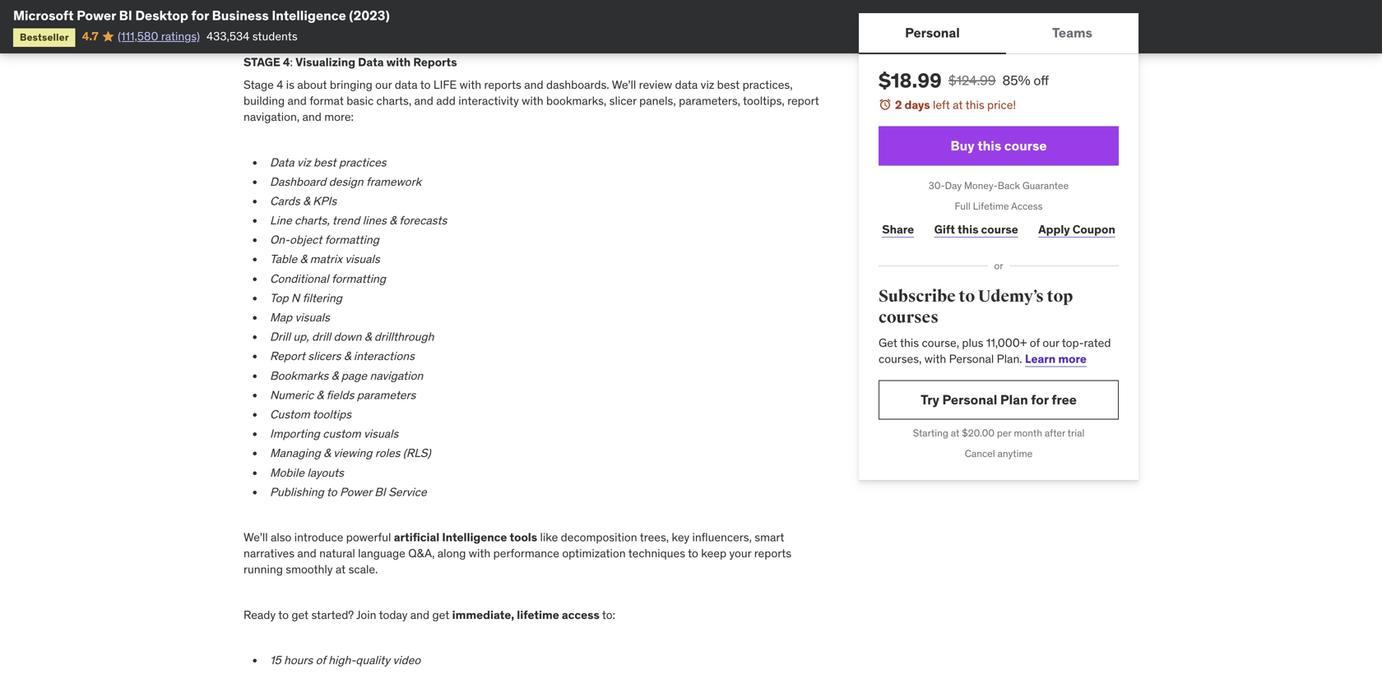 Task type: locate. For each thing, give the bounding box(es) containing it.
0 horizontal spatial our
[[375, 77, 392, 92]]

subscribe
[[879, 287, 956, 307]]

reports inside stage 4 : visualizing data with reports stage 4 is about bringing our data to life with reports and dashboards. we'll review data viz best practices, building and format basic charts, and add interactivity with bookmarks, slicer panels, parameters, tooltips, report navigation, and more:
[[484, 77, 522, 92]]

data up the bringing on the top left
[[358, 55, 384, 69]]

0 vertical spatial power
[[77, 7, 116, 24]]

1 horizontal spatial reports
[[754, 547, 792, 561]]

life
[[434, 77, 457, 92]]

& up layouts
[[324, 446, 331, 461]]

alarm image
[[879, 98, 892, 111]]

0 horizontal spatial for
[[191, 7, 209, 24]]

guarantee
[[1023, 179, 1069, 192]]

trend
[[332, 213, 360, 228]]

to left udemy's
[[959, 287, 975, 307]]

navigation,
[[244, 110, 300, 124]]

and left 'dashboards.'
[[524, 77, 544, 92]]

scale.
[[349, 563, 378, 577]]

this right buy
[[978, 137, 1002, 154]]

1 horizontal spatial viz
[[701, 77, 714, 92]]

1 vertical spatial best
[[314, 155, 336, 170]]

artificial
[[394, 530, 440, 545]]

this for get
[[900, 336, 919, 350]]

formatting down matrix
[[332, 271, 386, 286]]

today
[[379, 608, 408, 623]]

power inside data viz best practices dashboard design framework cards & kpis line charts, trend lines & forecasts on-object formatting table & matrix visuals conditional formatting top n filtering map visuals drill up, drill down & drillthrough report slicers & interactions bookmarks & page navigation numeric & fields parameters custom tooltips importing custom visuals managing & viewing roles (rls) mobile layouts publishing to power bi service
[[340, 485, 372, 500]]

to:
[[602, 608, 616, 623]]

1 horizontal spatial our
[[1043, 336, 1060, 350]]

1 horizontal spatial charts,
[[376, 93, 412, 108]]

0 horizontal spatial data
[[270, 155, 294, 170]]

our right the bringing on the top left
[[375, 77, 392, 92]]

and down 'format'
[[302, 110, 322, 124]]

2 vertical spatial personal
[[943, 392, 998, 408]]

viewing
[[333, 446, 372, 461]]

try personal plan for free link
[[879, 381, 1119, 420]]

0 vertical spatial our
[[375, 77, 392, 92]]

we'll up the 'narratives'
[[244, 530, 268, 545]]

formatting
[[325, 233, 379, 247], [332, 271, 386, 286]]

mobile
[[270, 466, 304, 480]]

0 horizontal spatial viz
[[297, 155, 311, 170]]

& left page
[[331, 368, 339, 383]]

power
[[77, 7, 116, 24], [340, 485, 372, 500]]

powerful
[[346, 530, 391, 545]]

1 vertical spatial our
[[1043, 336, 1060, 350]]

of left high-
[[316, 653, 326, 668]]

starting at $20.00 per month after trial cancel anytime
[[913, 427, 1085, 460]]

2 vertical spatial at
[[336, 563, 346, 577]]

with inside the get this course, plus 11,000+ of our top-rated courses, with personal plan.
[[925, 352, 947, 366]]

1 vertical spatial 4
[[277, 77, 283, 92]]

slicers
[[308, 349, 341, 364]]

cards
[[270, 194, 300, 209]]

0 horizontal spatial data
[[395, 77, 418, 92]]

get left started?
[[292, 608, 309, 623]]

reports up interactivity
[[484, 77, 522, 92]]

drill
[[312, 330, 331, 344]]

reports down smart
[[754, 547, 792, 561]]

charts, up object
[[295, 213, 330, 228]]

0 vertical spatial we'll
[[612, 77, 636, 92]]

1 horizontal spatial of
[[1030, 336, 1040, 350]]

gift this course
[[935, 222, 1019, 237]]

and up smoothly
[[297, 547, 317, 561]]

0 vertical spatial personal
[[905, 24, 960, 41]]

1 vertical spatial for
[[1031, 392, 1049, 408]]

this
[[966, 98, 985, 112], [978, 137, 1002, 154], [958, 222, 979, 237], [900, 336, 919, 350]]

this for buy
[[978, 137, 1002, 154]]

free
[[1052, 392, 1077, 408]]

personal up $18.99
[[905, 24, 960, 41]]

1 vertical spatial power
[[340, 485, 372, 500]]

lifetime
[[973, 200, 1009, 213]]

1 vertical spatial data
[[270, 155, 294, 170]]

1 horizontal spatial data
[[358, 55, 384, 69]]

ready to get started? join today and get immediate, lifetime access to:
[[244, 608, 616, 623]]

to left life
[[420, 77, 431, 92]]

to down key
[[688, 547, 699, 561]]

bi up (111,580 on the left top of the page
[[119, 7, 132, 24]]

for left free
[[1031, 392, 1049, 408]]

1 horizontal spatial data
[[675, 77, 698, 92]]

course inside gift this course link
[[981, 222, 1019, 237]]

personal inside the get this course, plus 11,000+ of our top-rated courses, with personal plan.
[[949, 352, 994, 366]]

q&a,
[[408, 547, 435, 561]]

data up the parameters,
[[675, 77, 698, 92]]

1 vertical spatial intelligence
[[442, 530, 507, 545]]

get
[[292, 608, 309, 623], [432, 608, 450, 623]]

visuals right matrix
[[345, 252, 380, 267]]

1 horizontal spatial intelligence
[[442, 530, 507, 545]]

viz up the parameters,
[[701, 77, 714, 92]]

like decomposition trees, key influencers, smart narratives and natural language q&a, along with performance optimization techniques to keep your reports running smoothly at scale.
[[244, 530, 792, 577]]

design
[[329, 174, 363, 189]]

1 vertical spatial at
[[951, 427, 960, 440]]

up,
[[293, 330, 309, 344]]

best up design
[[314, 155, 336, 170]]

tab list
[[859, 13, 1139, 54]]

data down reports at the top left of page
[[395, 77, 418, 92]]

0 vertical spatial charts,
[[376, 93, 412, 108]]

power down layouts
[[340, 485, 372, 500]]

we'll up slicer
[[612, 77, 636, 92]]

natural
[[319, 547, 355, 561]]

with left reports at the top left of page
[[386, 55, 411, 69]]

bi
[[119, 7, 132, 24], [375, 485, 386, 500]]

try personal plan for free
[[921, 392, 1077, 408]]

formatting down trend
[[325, 233, 379, 247]]

video
[[393, 653, 421, 668]]

this inside "button"
[[978, 137, 1002, 154]]

filtering
[[303, 291, 342, 306]]

get left immediate,
[[432, 608, 450, 623]]

4 up is
[[283, 55, 290, 69]]

with right along
[[469, 547, 491, 561]]

ratings)
[[161, 29, 200, 44]]

custom
[[270, 407, 310, 422]]

dashboards.
[[546, 77, 609, 92]]

course inside buy this course "button"
[[1005, 137, 1047, 154]]

$18.99
[[879, 68, 942, 93]]

0 vertical spatial at
[[953, 98, 963, 112]]

of
[[1030, 336, 1040, 350], [316, 653, 326, 668]]

and right today
[[410, 608, 430, 623]]

at left $20.00
[[951, 427, 960, 440]]

of inside the get this course, plus 11,000+ of our top-rated courses, with personal plan.
[[1030, 336, 1040, 350]]

at
[[953, 98, 963, 112], [951, 427, 960, 440], [336, 563, 346, 577]]

$20.00
[[962, 427, 995, 440]]

visuals
[[345, 252, 380, 267], [295, 310, 330, 325], [364, 427, 399, 442]]

1 vertical spatial visuals
[[295, 310, 330, 325]]

with
[[386, 55, 411, 69], [460, 77, 482, 92], [522, 93, 544, 108], [925, 352, 947, 366], [469, 547, 491, 561]]

learn more link
[[1025, 352, 1087, 366]]

1 vertical spatial we'll
[[244, 530, 268, 545]]

course down lifetime
[[981, 222, 1019, 237]]

& down object
[[300, 252, 307, 267]]

4 left is
[[277, 77, 283, 92]]

intelligence up along
[[442, 530, 507, 545]]

and down is
[[288, 93, 307, 108]]

(111,580
[[118, 29, 158, 44]]

get
[[879, 336, 898, 350]]

to inside stage 4 : visualizing data with reports stage 4 is about bringing our data to life with reports and dashboards. we'll review data viz best practices, building and format basic charts, and add interactivity with bookmarks, slicer panels, parameters, tooltips, report navigation, and more:
[[420, 77, 431, 92]]

viz up dashboard
[[297, 155, 311, 170]]

2 vertical spatial visuals
[[364, 427, 399, 442]]

bookmarks
[[270, 368, 329, 383]]

rated
[[1084, 336, 1111, 350]]

4.7
[[82, 29, 98, 44]]

personal up $20.00
[[943, 392, 998, 408]]

down
[[334, 330, 362, 344]]

course up back
[[1005, 137, 1047, 154]]

0 vertical spatial intelligence
[[272, 7, 346, 24]]

microsoft power bi desktop for business intelligence (2023)
[[13, 7, 390, 24]]

data up dashboard
[[270, 155, 294, 170]]

lines
[[363, 213, 387, 228]]

& left fields
[[316, 388, 324, 403]]

1 horizontal spatial best
[[717, 77, 740, 92]]

our inside the get this course, plus 11,000+ of our top-rated courses, with personal plan.
[[1043, 336, 1060, 350]]

data inside stage 4 : visualizing data with reports stage 4 is about bringing our data to life with reports and dashboards. we'll review data viz best practices, building and format basic charts, and add interactivity with bookmarks, slicer panels, parameters, tooltips, report navigation, and more:
[[358, 55, 384, 69]]

gift this course link
[[931, 213, 1022, 246]]

this right "gift" at the right top of page
[[958, 222, 979, 237]]

0 vertical spatial course
[[1005, 137, 1047, 154]]

0 vertical spatial reports
[[484, 77, 522, 92]]

85%
[[1003, 72, 1031, 89]]

coupon
[[1073, 222, 1116, 237]]

best up the parameters,
[[717, 77, 740, 92]]

0 vertical spatial of
[[1030, 336, 1040, 350]]

1 horizontal spatial get
[[432, 608, 450, 623]]

charts,
[[376, 93, 412, 108], [295, 213, 330, 228]]

time intelligence patterns
[[270, 9, 404, 24]]

intelligence up students
[[272, 7, 346, 24]]

this up courses,
[[900, 336, 919, 350]]

for up ratings)
[[191, 7, 209, 24]]

of up learn on the bottom right of the page
[[1030, 336, 1040, 350]]

1 vertical spatial viz
[[297, 155, 311, 170]]

1 vertical spatial charts,
[[295, 213, 330, 228]]

at down the natural
[[336, 563, 346, 577]]

0 vertical spatial for
[[191, 7, 209, 24]]

2 data from the left
[[675, 77, 698, 92]]

to inside data viz best practices dashboard design framework cards & kpis line charts, trend lines & forecasts on-object formatting table & matrix visuals conditional formatting top n filtering map visuals drill up, drill down & drillthrough report slicers & interactions bookmarks & page navigation numeric & fields parameters custom tooltips importing custom visuals managing & viewing roles (rls) mobile layouts publishing to power bi service
[[327, 485, 337, 500]]

0 horizontal spatial reports
[[484, 77, 522, 92]]

practices
[[339, 155, 386, 170]]

1 vertical spatial personal
[[949, 352, 994, 366]]

course for gift this course
[[981, 222, 1019, 237]]

data inside data viz best practices dashboard design framework cards & kpis line charts, trend lines & forecasts on-object formatting table & matrix visuals conditional formatting top n filtering map visuals drill up, drill down & drillthrough report slicers & interactions bookmarks & page navigation numeric & fields parameters custom tooltips importing custom visuals managing & viewing roles (rls) mobile layouts publishing to power bi service
[[270, 155, 294, 170]]

at right left on the top right of the page
[[953, 98, 963, 112]]

and
[[524, 77, 544, 92], [288, 93, 307, 108], [414, 93, 434, 108], [302, 110, 322, 124], [297, 547, 317, 561], [410, 608, 430, 623]]

our inside stage 4 : visualizing data with reports stage 4 is about bringing our data to life with reports and dashboards. we'll review data viz best practices, building and format basic charts, and add interactivity with bookmarks, slicer panels, parameters, tooltips, report navigation, and more:
[[375, 77, 392, 92]]

11,000+
[[986, 336, 1027, 350]]

slicer
[[609, 93, 637, 108]]

immediate,
[[452, 608, 514, 623]]

apply coupon
[[1039, 222, 1116, 237]]

power up 4.7
[[77, 7, 116, 24]]

0 vertical spatial visuals
[[345, 252, 380, 267]]

desktop
[[135, 7, 188, 24]]

0 horizontal spatial get
[[292, 608, 309, 623]]

charts, right basic
[[376, 93, 412, 108]]

0 vertical spatial viz
[[701, 77, 714, 92]]

to inside like decomposition trees, key influencers, smart narratives and natural language q&a, along with performance optimization techniques to keep your reports running smoothly at scale.
[[688, 547, 699, 561]]

& down the down
[[344, 349, 351, 364]]

language
[[358, 547, 406, 561]]

our up the learn more at the bottom right
[[1043, 336, 1060, 350]]

with down course,
[[925, 352, 947, 366]]

practices,
[[743, 77, 793, 92]]

teams button
[[1006, 13, 1139, 53]]

0 vertical spatial best
[[717, 77, 740, 92]]

our
[[375, 77, 392, 92], [1043, 336, 1060, 350]]

& right lines
[[389, 213, 396, 228]]

optimization
[[562, 547, 626, 561]]

1 vertical spatial course
[[981, 222, 1019, 237]]

1 horizontal spatial power
[[340, 485, 372, 500]]

matrix
[[310, 252, 342, 267]]

charts, inside stage 4 : visualizing data with reports stage 4 is about bringing our data to life with reports and dashboards. we'll review data viz best practices, building and format basic charts, and add interactivity with bookmarks, slicer panels, parameters, tooltips, report navigation, and more:
[[376, 93, 412, 108]]

personal down the plus
[[949, 352, 994, 366]]

this inside the get this course, plus 11,000+ of our top-rated courses, with personal plan.
[[900, 336, 919, 350]]

line
[[270, 213, 292, 228]]

keep
[[701, 547, 727, 561]]

object
[[290, 233, 322, 247]]

viz inside stage 4 : visualizing data with reports stage 4 is about bringing our data to life with reports and dashboards. we'll review data viz best practices, building and format basic charts, and add interactivity with bookmarks, slicer panels, parameters, tooltips, report navigation, and more:
[[701, 77, 714, 92]]

reports
[[413, 55, 457, 69]]

0 horizontal spatial bi
[[119, 7, 132, 24]]

access
[[1011, 200, 1043, 213]]

1 horizontal spatial we'll
[[612, 77, 636, 92]]

1 horizontal spatial bi
[[375, 485, 386, 500]]

4
[[283, 55, 290, 69], [277, 77, 283, 92]]

apply
[[1039, 222, 1070, 237]]

visuals up drill
[[295, 310, 330, 325]]

bi left service
[[375, 485, 386, 500]]

1 horizontal spatial for
[[1031, 392, 1049, 408]]

0 vertical spatial formatting
[[325, 233, 379, 247]]

2 days left at this price!
[[895, 98, 1016, 112]]

quality
[[356, 653, 390, 668]]

0 horizontal spatial best
[[314, 155, 336, 170]]

0 vertical spatial data
[[358, 55, 384, 69]]

to down layouts
[[327, 485, 337, 500]]

smoothly
[[286, 563, 333, 577]]

1 vertical spatial reports
[[754, 547, 792, 561]]

0 horizontal spatial of
[[316, 653, 326, 668]]

1 vertical spatial bi
[[375, 485, 386, 500]]

viz inside data viz best practices dashboard design framework cards & kpis line charts, trend lines & forecasts on-object formatting table & matrix visuals conditional formatting top n filtering map visuals drill up, drill down & drillthrough report slicers & interactions bookmarks & page navigation numeric & fields parameters custom tooltips importing custom visuals managing & viewing roles (rls) mobile layouts publishing to power bi service
[[297, 155, 311, 170]]

data
[[358, 55, 384, 69], [270, 155, 294, 170]]

1 get from the left
[[292, 608, 309, 623]]

0 horizontal spatial charts,
[[295, 213, 330, 228]]

visuals up roles
[[364, 427, 399, 442]]



Task type: describe. For each thing, give the bounding box(es) containing it.
to right ready
[[278, 608, 289, 623]]

time
[[270, 9, 295, 24]]

framework
[[366, 174, 421, 189]]

subscribe to udemy's top courses
[[879, 287, 1073, 328]]

trees,
[[640, 530, 669, 545]]

personal inside 'button'
[[905, 24, 960, 41]]

started?
[[311, 608, 354, 623]]

lifetime
[[517, 608, 559, 623]]

plan
[[1000, 392, 1028, 408]]

trial
[[1068, 427, 1085, 440]]

best inside stage 4 : visualizing data with reports stage 4 is about bringing our data to life with reports and dashboards. we'll review data viz best practices, building and format basic charts, and add interactivity with bookmarks, slicer panels, parameters, tooltips, report navigation, and more:
[[717, 77, 740, 92]]

courses,
[[879, 352, 922, 366]]

buy this course button
[[879, 126, 1119, 166]]

off
[[1034, 72, 1049, 89]]

plan.
[[997, 352, 1023, 366]]

1 vertical spatial of
[[316, 653, 326, 668]]

apply coupon button
[[1035, 213, 1119, 246]]

plus
[[962, 336, 984, 350]]

course,
[[922, 336, 959, 350]]

0 horizontal spatial intelligence
[[272, 7, 346, 24]]

15
[[270, 653, 281, 668]]

smart
[[755, 530, 785, 545]]

dashboard
[[270, 174, 326, 189]]

with left 'bookmarks,'
[[522, 93, 544, 108]]

ready
[[244, 608, 276, 623]]

2
[[895, 98, 902, 112]]

tab list containing personal
[[859, 13, 1139, 54]]

narratives
[[244, 547, 295, 561]]

& right the down
[[364, 330, 372, 344]]

0 vertical spatial bi
[[119, 7, 132, 24]]

fields
[[326, 388, 354, 403]]

we'll also introduce powerful artificial intelligence tools
[[244, 530, 537, 545]]

at inside starting at $20.00 per month after trial cancel anytime
[[951, 427, 960, 440]]

importing
[[270, 427, 320, 442]]

1 vertical spatial formatting
[[332, 271, 386, 286]]

drillthrough
[[374, 330, 434, 344]]

and left add
[[414, 93, 434, 108]]

key
[[672, 530, 690, 545]]

with inside like decomposition trees, key influencers, smart narratives and natural language q&a, along with performance optimization techniques to keep your reports running smoothly at scale.
[[469, 547, 491, 561]]

1 data from the left
[[395, 77, 418, 92]]

and inside like decomposition trees, key influencers, smart narratives and natural language q&a, along with performance optimization techniques to keep your reports running smoothly at scale.
[[297, 547, 317, 561]]

conditional
[[270, 271, 329, 286]]

panels,
[[639, 93, 676, 108]]

udemy's
[[978, 287, 1044, 307]]

2 get from the left
[[432, 608, 450, 623]]

hours
[[284, 653, 313, 668]]

bestseller
[[20, 31, 69, 44]]

0 vertical spatial 4
[[283, 55, 290, 69]]

layouts
[[307, 466, 344, 480]]

at inside like decomposition trees, key influencers, smart narratives and natural language q&a, along with performance optimization techniques to keep your reports running smoothly at scale.
[[336, 563, 346, 577]]

service
[[388, 485, 427, 500]]

learn
[[1025, 352, 1056, 366]]

charts, inside data viz best practices dashboard design framework cards & kpis line charts, trend lines & forecasts on-object formatting table & matrix visuals conditional formatting top n filtering map visuals drill up, drill down & drillthrough report slicers & interactions bookmarks & page navigation numeric & fields parameters custom tooltips importing custom visuals managing & viewing roles (rls) mobile layouts publishing to power bi service
[[295, 213, 330, 228]]

with up interactivity
[[460, 77, 482, 92]]

n
[[291, 291, 300, 306]]

publishing
[[270, 485, 324, 500]]

we'll inside stage 4 : visualizing data with reports stage 4 is about bringing our data to life with reports and dashboards. we'll review data viz best practices, building and format basic charts, and add interactivity with bookmarks, slicer panels, parameters, tooltips, report navigation, and more:
[[612, 77, 636, 92]]

techniques
[[628, 547, 685, 561]]

your
[[729, 547, 752, 561]]

stage 4 : visualizing data with reports stage 4 is about bringing our data to life with reports and dashboards. we'll review data viz best practices, building and format basic charts, and add interactivity with bookmarks, slicer panels, parameters, tooltips, report navigation, and more:
[[244, 55, 819, 124]]

to inside subscribe to udemy's top courses
[[959, 287, 975, 307]]

0 horizontal spatial power
[[77, 7, 116, 24]]

433,534 students
[[206, 29, 298, 44]]

report
[[270, 349, 305, 364]]

this for gift
[[958, 222, 979, 237]]

more:
[[324, 110, 354, 124]]

interactivity
[[459, 93, 519, 108]]

get this course, plus 11,000+ of our top-rated courses, with personal plan.
[[879, 336, 1111, 366]]

join
[[356, 608, 376, 623]]

this down $124.99
[[966, 98, 985, 112]]

(2023)
[[349, 7, 390, 24]]

custom
[[323, 427, 361, 442]]

or
[[994, 260, 1004, 273]]

& left kpis
[[303, 194, 310, 209]]

bookmarks,
[[546, 93, 607, 108]]

share
[[882, 222, 914, 237]]

stage
[[244, 77, 274, 92]]

page
[[341, 368, 367, 383]]

access
[[562, 608, 600, 623]]

map
[[270, 310, 292, 325]]

price!
[[987, 98, 1016, 112]]

learn more
[[1025, 352, 1087, 366]]

managing
[[270, 446, 321, 461]]

cancel
[[965, 447, 995, 460]]

starting
[[913, 427, 949, 440]]

tools
[[510, 530, 537, 545]]

kpis
[[313, 194, 337, 209]]

basic
[[347, 93, 374, 108]]

courses
[[879, 308, 939, 328]]

back
[[998, 179, 1020, 192]]

best inside data viz best practices dashboard design framework cards & kpis line charts, trend lines & forecasts on-object formatting table & matrix visuals conditional formatting top n filtering map visuals drill up, drill down & drillthrough report slicers & interactions bookmarks & page navigation numeric & fields parameters custom tooltips importing custom visuals managing & viewing roles (rls) mobile layouts publishing to power bi service
[[314, 155, 336, 170]]

decomposition
[[561, 530, 637, 545]]

bi inside data viz best practices dashboard design framework cards & kpis line charts, trend lines & forecasts on-object formatting table & matrix visuals conditional formatting top n filtering map visuals drill up, drill down & drillthrough report slicers & interactions bookmarks & page navigation numeric & fields parameters custom tooltips importing custom visuals managing & viewing roles (rls) mobile layouts publishing to power bi service
[[375, 485, 386, 500]]

$124.99
[[949, 72, 996, 89]]

top
[[1047, 287, 1073, 307]]

gift
[[935, 222, 955, 237]]

course for buy this course
[[1005, 137, 1047, 154]]

full
[[955, 200, 971, 213]]

(rls)
[[403, 446, 431, 461]]

reports inside like decomposition trees, key influencers, smart narratives and natural language q&a, along with performance optimization techniques to keep your reports running smoothly at scale.
[[754, 547, 792, 561]]

performance
[[493, 547, 560, 561]]

roles
[[375, 446, 400, 461]]

visualizing
[[296, 55, 356, 69]]

0 horizontal spatial we'll
[[244, 530, 268, 545]]

per
[[997, 427, 1012, 440]]

stage
[[244, 55, 280, 69]]

drill
[[270, 330, 290, 344]]

$18.99 $124.99 85% off
[[879, 68, 1049, 93]]

along
[[438, 547, 466, 561]]

try
[[921, 392, 940, 408]]

report
[[788, 93, 819, 108]]

top-
[[1062, 336, 1084, 350]]

tooltips
[[313, 407, 351, 422]]



Task type: vqa. For each thing, say whether or not it's contained in the screenshot.
bottommost "OUR"
yes



